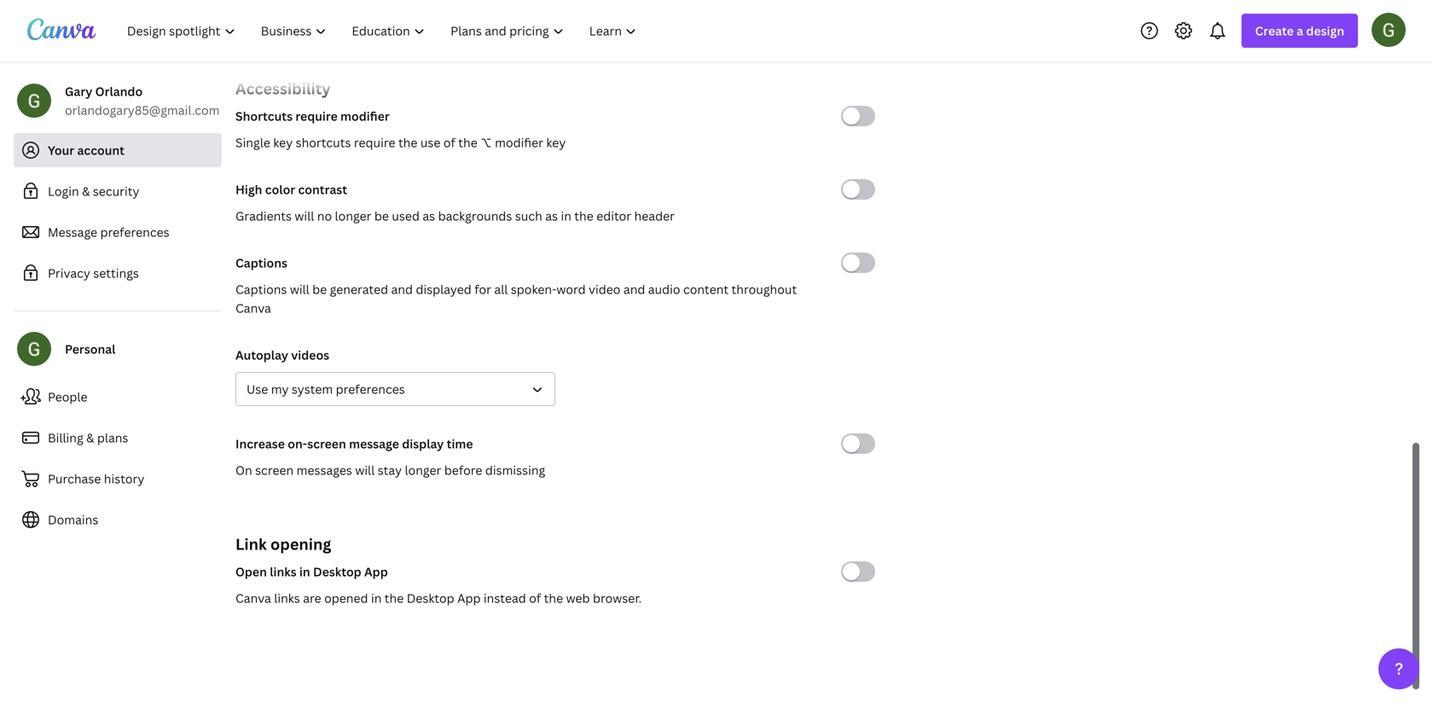 Task type: locate. For each thing, give the bounding box(es) containing it.
0 horizontal spatial desktop
[[313, 564, 362, 580]]

display
[[402, 436, 444, 452]]

1 captions from the top
[[236, 255, 288, 271]]

captions inside captions will be generated and displayed for all spoken-word video and audio content throughout canva
[[236, 281, 287, 297]]

app
[[364, 564, 388, 580], [458, 590, 481, 606]]

links for in
[[270, 564, 297, 580]]

& right login
[[82, 183, 90, 199]]

canva
[[236, 300, 271, 316], [236, 590, 271, 606]]

1 horizontal spatial in
[[371, 590, 382, 606]]

open links in desktop app
[[236, 564, 388, 580]]

canva links are opened in the desktop app instead of the web browser.
[[236, 590, 642, 606]]

0 horizontal spatial modifier
[[341, 108, 390, 124]]

require up shortcuts
[[296, 108, 338, 124]]

personal
[[65, 341, 116, 357]]

links left the are
[[274, 590, 300, 606]]

captions for captions
[[236, 255, 288, 271]]

of right use
[[444, 134, 456, 151]]

app up opened
[[364, 564, 388, 580]]

system
[[292, 381, 333, 397]]

links for are
[[274, 590, 300, 606]]

shortcuts require modifier
[[236, 108, 390, 124]]

0 vertical spatial canva
[[236, 300, 271, 316]]

and left displayed
[[391, 281, 413, 297]]

gradients will no longer be used as backgrounds such as in the editor header
[[236, 208, 675, 224]]

for
[[475, 281, 492, 297]]

0 horizontal spatial key
[[273, 134, 293, 151]]

0 vertical spatial require
[[296, 108, 338, 124]]

0 vertical spatial screen
[[307, 436, 346, 452]]

the left editor
[[575, 208, 594, 224]]

1 vertical spatial be
[[313, 281, 327, 297]]

0 horizontal spatial and
[[391, 281, 413, 297]]

in right such
[[561, 208, 572, 224]]

require
[[296, 108, 338, 124], [354, 134, 396, 151]]

1 horizontal spatial and
[[624, 281, 646, 297]]

1 vertical spatial captions
[[236, 281, 287, 297]]

instead
[[484, 590, 526, 606]]

0 vertical spatial longer
[[335, 208, 372, 224]]

and right video
[[624, 281, 646, 297]]

people
[[48, 389, 88, 405]]

desktop left instead
[[407, 590, 455, 606]]

longer
[[335, 208, 372, 224], [405, 462, 442, 478]]

0 horizontal spatial require
[[296, 108, 338, 124]]

0 horizontal spatial in
[[300, 564, 310, 580]]

1 horizontal spatial desktop
[[407, 590, 455, 606]]

contrast
[[298, 181, 347, 198]]

gary orlando image
[[1372, 13, 1407, 47]]

1 as from the left
[[423, 208, 435, 224]]

0 vertical spatial will
[[295, 208, 314, 224]]

will inside captions will be generated and displayed for all spoken-word video and audio content throughout canva
[[290, 281, 310, 297]]

preferences up message
[[336, 381, 405, 397]]

0 horizontal spatial screen
[[255, 462, 294, 478]]

0 horizontal spatial of
[[444, 134, 456, 151]]

domains link
[[14, 503, 222, 537]]

⌥
[[481, 134, 492, 151]]

canva down open
[[236, 590, 271, 606]]

1 vertical spatial screen
[[255, 462, 294, 478]]

0 vertical spatial captions
[[236, 255, 288, 271]]

desktop up opened
[[313, 564, 362, 580]]

1 vertical spatial preferences
[[336, 381, 405, 397]]

2 captions from the top
[[236, 281, 287, 297]]

0 vertical spatial links
[[270, 564, 297, 580]]

0 vertical spatial &
[[82, 183, 90, 199]]

1 vertical spatial of
[[529, 590, 541, 606]]

preferences inside button
[[336, 381, 405, 397]]

0 vertical spatial app
[[364, 564, 388, 580]]

the
[[399, 134, 418, 151], [459, 134, 478, 151], [575, 208, 594, 224], [385, 590, 404, 606], [544, 590, 563, 606]]

1 horizontal spatial app
[[458, 590, 481, 606]]

of
[[444, 134, 456, 151], [529, 590, 541, 606]]

history
[[104, 471, 144, 487]]

0 horizontal spatial be
[[313, 281, 327, 297]]

key
[[273, 134, 293, 151], [547, 134, 566, 151]]

stay
[[378, 462, 402, 478]]

links down link opening
[[270, 564, 297, 580]]

will for be
[[290, 281, 310, 297]]

app left instead
[[458, 590, 481, 606]]

1 vertical spatial longer
[[405, 462, 442, 478]]

& left plans
[[86, 430, 94, 446]]

in right opened
[[371, 590, 382, 606]]

1 horizontal spatial require
[[354, 134, 396, 151]]

are
[[303, 590, 322, 606]]

increase
[[236, 436, 285, 452]]

desktop
[[313, 564, 362, 580], [407, 590, 455, 606]]

1 horizontal spatial as
[[546, 208, 558, 224]]

be left used
[[375, 208, 389, 224]]

message
[[48, 224, 97, 240]]

2 canva from the top
[[236, 590, 271, 606]]

of right instead
[[529, 590, 541, 606]]

autoplay
[[236, 347, 288, 363]]

high color contrast
[[236, 181, 347, 198]]

accessibility
[[236, 78, 331, 99]]

key right single
[[273, 134, 293, 151]]

all
[[495, 281, 508, 297]]

modifier up 'single key shortcuts require the use of the ⌥ modifier key'
[[341, 108, 390, 124]]

1 vertical spatial desktop
[[407, 590, 455, 606]]

longer right no
[[335, 208, 372, 224]]

modifier
[[341, 108, 390, 124], [495, 134, 544, 151]]

browser.
[[593, 590, 642, 606]]

in
[[561, 208, 572, 224], [300, 564, 310, 580], [371, 590, 382, 606]]

0 horizontal spatial longer
[[335, 208, 372, 224]]

top level navigation element
[[116, 14, 652, 48]]

be
[[375, 208, 389, 224], [313, 281, 327, 297]]

preferences
[[100, 224, 170, 240], [336, 381, 405, 397]]

editor
[[597, 208, 632, 224]]

preferences up 'privacy settings' link
[[100, 224, 170, 240]]

as right such
[[546, 208, 558, 224]]

1 vertical spatial &
[[86, 430, 94, 446]]

require right shortcuts
[[354, 134, 396, 151]]

0 vertical spatial of
[[444, 134, 456, 151]]

0 horizontal spatial app
[[364, 564, 388, 580]]

in up the are
[[300, 564, 310, 580]]

link opening
[[236, 534, 331, 555]]

longer down display at the bottom of the page
[[405, 462, 442, 478]]

1 vertical spatial modifier
[[495, 134, 544, 151]]

1 horizontal spatial screen
[[307, 436, 346, 452]]

will left stay at the left of page
[[355, 462, 375, 478]]

0 vertical spatial preferences
[[100, 224, 170, 240]]

on-
[[288, 436, 307, 452]]

opened
[[324, 590, 368, 606]]

& inside "link"
[[82, 183, 90, 199]]

captions down gradients
[[236, 255, 288, 271]]

1 horizontal spatial preferences
[[336, 381, 405, 397]]

as right used
[[423, 208, 435, 224]]

key right ⌥
[[547, 134, 566, 151]]

1 horizontal spatial key
[[547, 134, 566, 151]]

gary
[[65, 83, 92, 99]]

throughout
[[732, 281, 797, 297]]

2 key from the left
[[547, 134, 566, 151]]

captions
[[236, 255, 288, 271], [236, 281, 287, 297]]

my
[[271, 381, 289, 397]]

screen
[[307, 436, 346, 452], [255, 462, 294, 478]]

audio
[[649, 281, 681, 297]]

screen up messages at bottom left
[[307, 436, 346, 452]]

a
[[1297, 23, 1304, 39]]

be left generated
[[313, 281, 327, 297]]

be inside captions will be generated and displayed for all spoken-word video and audio content throughout canva
[[313, 281, 327, 297]]

0 horizontal spatial as
[[423, 208, 435, 224]]

1 vertical spatial links
[[274, 590, 300, 606]]

1 vertical spatial canva
[[236, 590, 271, 606]]

0 vertical spatial desktop
[[313, 564, 362, 580]]

autoplay videos
[[236, 347, 330, 363]]

1 vertical spatial require
[[354, 134, 396, 151]]

and
[[391, 281, 413, 297], [624, 281, 646, 297]]

will left generated
[[290, 281, 310, 297]]

0 vertical spatial modifier
[[341, 108, 390, 124]]

links
[[270, 564, 297, 580], [274, 590, 300, 606]]

modifier right ⌥
[[495, 134, 544, 151]]

0 vertical spatial be
[[375, 208, 389, 224]]

screen down increase on the left bottom of the page
[[255, 462, 294, 478]]

1 canva from the top
[[236, 300, 271, 316]]

before
[[444, 462, 483, 478]]

canva up "autoplay"
[[236, 300, 271, 316]]

gradients
[[236, 208, 292, 224]]

word
[[557, 281, 586, 297]]

will left no
[[295, 208, 314, 224]]

your account
[[48, 142, 125, 158]]

1 vertical spatial app
[[458, 590, 481, 606]]

canva inside captions will be generated and displayed for all spoken-word video and audio content throughout canva
[[236, 300, 271, 316]]

0 vertical spatial in
[[561, 208, 572, 224]]

captions up "autoplay"
[[236, 281, 287, 297]]

1 vertical spatial will
[[290, 281, 310, 297]]



Task type: vqa. For each thing, say whether or not it's contained in the screenshot.
the bottommost modifier
yes



Task type: describe. For each thing, give the bounding box(es) containing it.
use my system preferences
[[247, 381, 405, 397]]

video
[[589, 281, 621, 297]]

web
[[566, 590, 590, 606]]

backgrounds
[[438, 208, 512, 224]]

will for no
[[295, 208, 314, 224]]

gary orlando orlandogary85@gmail.com
[[65, 83, 220, 118]]

the left use
[[399, 134, 418, 151]]

generated
[[330, 281, 388, 297]]

shortcuts
[[236, 108, 293, 124]]

purchase history
[[48, 471, 144, 487]]

1 vertical spatial in
[[300, 564, 310, 580]]

create a design button
[[1242, 14, 1359, 48]]

opening
[[271, 534, 331, 555]]

content
[[684, 281, 729, 297]]

color
[[265, 181, 295, 198]]

purchase history link
[[14, 462, 222, 496]]

billing
[[48, 430, 83, 446]]

design
[[1307, 23, 1345, 39]]

domains
[[48, 512, 98, 528]]

billing & plans link
[[14, 421, 222, 455]]

create
[[1256, 23, 1295, 39]]

privacy
[[48, 265, 90, 281]]

create a design
[[1256, 23, 1345, 39]]

orlando
[[95, 83, 143, 99]]

security
[[93, 183, 139, 199]]

such
[[515, 208, 543, 224]]

login & security link
[[14, 174, 222, 208]]

1 and from the left
[[391, 281, 413, 297]]

captions for captions will be generated and displayed for all spoken-word video and audio content throughout canva
[[236, 281, 287, 297]]

time
[[447, 436, 473, 452]]

single
[[236, 134, 270, 151]]

& for login
[[82, 183, 90, 199]]

increase on-screen message display time
[[236, 436, 473, 452]]

billing & plans
[[48, 430, 128, 446]]

the left web
[[544, 590, 563, 606]]

use
[[247, 381, 268, 397]]

login
[[48, 183, 79, 199]]

2 as from the left
[[546, 208, 558, 224]]

displayed
[[416, 281, 472, 297]]

2 horizontal spatial in
[[561, 208, 572, 224]]

link
[[236, 534, 267, 555]]

on
[[236, 462, 252, 478]]

1 horizontal spatial longer
[[405, 462, 442, 478]]

on screen messages will stay longer before dismissing
[[236, 462, 546, 478]]

message preferences
[[48, 224, 170, 240]]

& for billing
[[86, 430, 94, 446]]

spoken-
[[511, 281, 557, 297]]

1 horizontal spatial of
[[529, 590, 541, 606]]

1 horizontal spatial be
[[375, 208, 389, 224]]

people link
[[14, 380, 222, 414]]

your
[[48, 142, 74, 158]]

1 horizontal spatial modifier
[[495, 134, 544, 151]]

message preferences link
[[14, 215, 222, 249]]

2 vertical spatial will
[[355, 462, 375, 478]]

videos
[[291, 347, 330, 363]]

high
[[236, 181, 262, 198]]

messages
[[297, 462, 352, 478]]

header
[[635, 208, 675, 224]]

orlandogary85@gmail.com
[[65, 102, 220, 118]]

shortcuts
[[296, 134, 351, 151]]

no
[[317, 208, 332, 224]]

the left ⌥
[[459, 134, 478, 151]]

message
[[349, 436, 399, 452]]

settings
[[93, 265, 139, 281]]

the right opened
[[385, 590, 404, 606]]

privacy settings link
[[14, 256, 222, 290]]

0 horizontal spatial preferences
[[100, 224, 170, 240]]

purchase
[[48, 471, 101, 487]]

dismissing
[[486, 462, 546, 478]]

2 vertical spatial in
[[371, 590, 382, 606]]

1 key from the left
[[273, 134, 293, 151]]

privacy settings
[[48, 265, 139, 281]]

captions will be generated and displayed for all spoken-word video and audio content throughout canva
[[236, 281, 797, 316]]

open
[[236, 564, 267, 580]]

account
[[77, 142, 125, 158]]

used
[[392, 208, 420, 224]]

Use my system preferences button
[[236, 372, 556, 406]]

single key shortcuts require the use of the ⌥ modifier key
[[236, 134, 566, 151]]

plans
[[97, 430, 128, 446]]

your account link
[[14, 133, 222, 167]]

use
[[421, 134, 441, 151]]

2 and from the left
[[624, 281, 646, 297]]

login & security
[[48, 183, 139, 199]]



